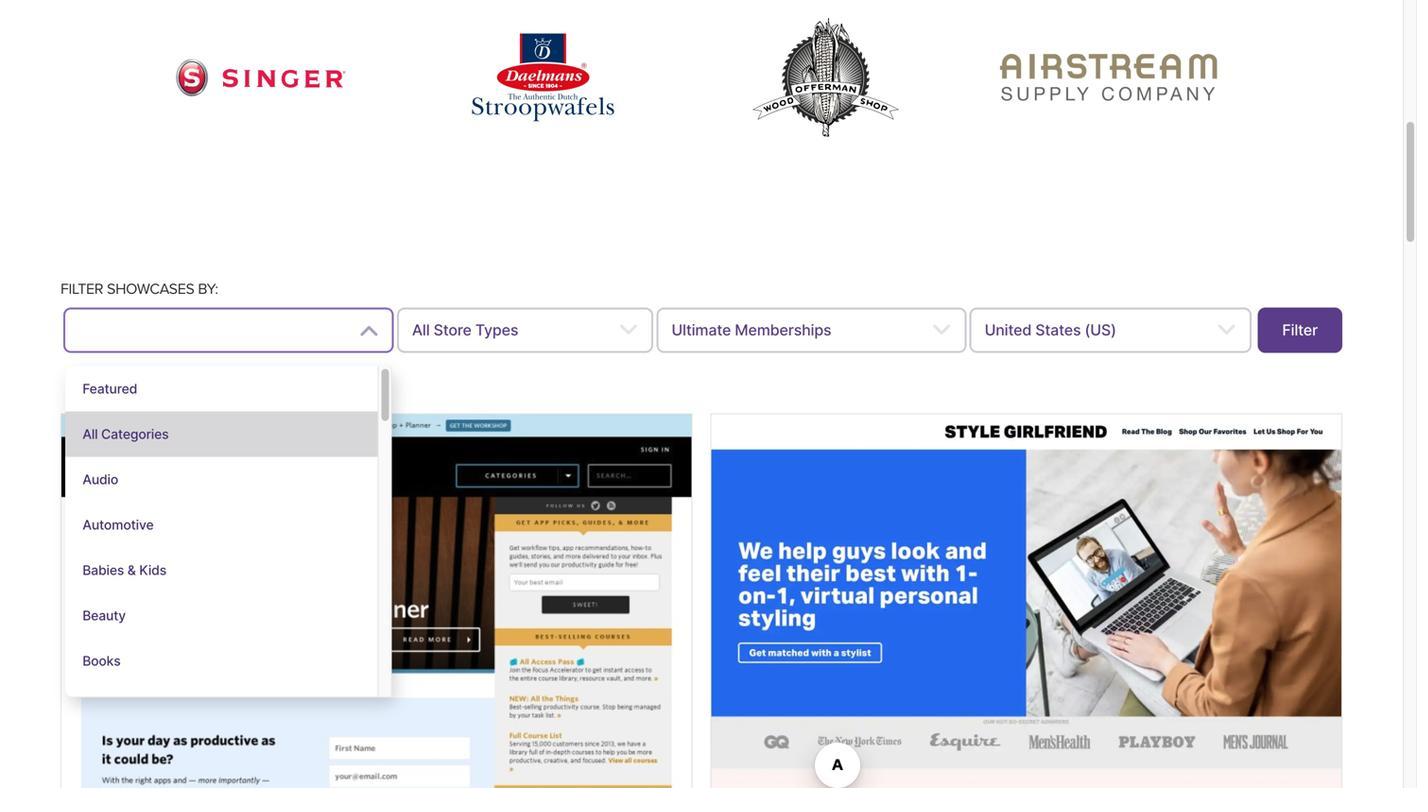 Task type: locate. For each thing, give the bounding box(es) containing it.
babies
[[82, 563, 124, 579]]

ultimate
[[672, 321, 731, 340]]

2 angle down image from the left
[[619, 319, 639, 342]]

angle down image left ultimate
[[619, 319, 639, 342]]

showcases
[[107, 280, 194, 298]]

angle down image left united
[[932, 319, 952, 342]]

audio option
[[65, 457, 378, 503]]

4 angle down image from the left
[[1217, 319, 1237, 342]]

all left categories
[[82, 427, 98, 443]]

kids
[[139, 563, 167, 579]]

types
[[476, 321, 519, 340]]

angle down image for united
[[1217, 319, 1237, 342]]

filter showcases by:
[[61, 280, 218, 298]]

angle down image inside all store types field
[[619, 319, 639, 342]]

list box containing featured
[[65, 367, 392, 730]]

categories
[[101, 427, 169, 443]]

filter button
[[1258, 308, 1343, 353]]

all left store
[[412, 321, 430, 340]]

All Store Types field
[[397, 308, 654, 353]]

0 horizontal spatial all
[[82, 427, 98, 443]]

3 angle down image from the left
[[932, 319, 952, 342]]

automotive option
[[65, 503, 378, 548]]

featured option
[[65, 367, 378, 412]]

angle down image left the 'filter' button in the right of the page
[[1217, 319, 1237, 342]]

airstream supply company image
[[1000, 54, 1218, 102]]

angle down image for all
[[619, 319, 639, 342]]

None field
[[64, 308, 394, 730]]

filter
[[61, 280, 103, 298], [1283, 321, 1318, 340]]

angle down image inside united states (us) field
[[1217, 319, 1237, 342]]

angle down image for ultimate
[[932, 319, 952, 342]]

1 horizontal spatial all
[[412, 321, 430, 340]]

0 vertical spatial all
[[412, 321, 430, 340]]

beauty
[[82, 608, 126, 624]]

angle down image
[[359, 319, 379, 342], [619, 319, 639, 342], [932, 319, 952, 342], [1217, 319, 1237, 342]]

1 vertical spatial all
[[82, 427, 98, 443]]

1 vertical spatial filter
[[1283, 321, 1318, 340]]

none field containing featured
[[64, 308, 394, 730]]

all categories
[[82, 427, 169, 443]]

cbd
[[82, 699, 110, 715]]

audio
[[82, 472, 118, 488]]

filter inside button
[[1283, 321, 1318, 340]]

ultimate memberships
[[672, 321, 832, 340]]

all inside option
[[82, 427, 98, 443]]

united
[[985, 321, 1032, 340]]

offerman workshop image
[[741, 9, 911, 146]]

0 horizontal spatial filter
[[61, 280, 103, 298]]

0 vertical spatial filter
[[61, 280, 103, 298]]

all categories option
[[65, 412, 378, 457]]

all inside field
[[412, 321, 430, 340]]

1 horizontal spatial filter
[[1283, 321, 1318, 340]]

beauty option
[[65, 594, 378, 639]]

list box
[[65, 367, 392, 730]]

store
[[434, 321, 472, 340]]

all
[[412, 321, 430, 340], [82, 427, 98, 443]]

angle down image left store
[[359, 319, 379, 342]]

angle down image inside ultimate memberships field
[[932, 319, 952, 342]]



Task type: vqa. For each thing, say whether or not it's contained in the screenshot.
first Show subcategories image from the top
no



Task type: describe. For each thing, give the bounding box(es) containing it.
babies & kids option
[[65, 548, 378, 594]]

books option
[[65, 639, 378, 684]]

automotive
[[82, 518, 154, 534]]

filter for filter showcases by:
[[61, 280, 103, 298]]

&
[[127, 563, 136, 579]]

all for all categories
[[82, 427, 98, 443]]

featured
[[82, 381, 137, 397]]

singer australia image
[[175, 59, 346, 97]]

daelmans stroopwafels image
[[472, 34, 614, 122]]

by:
[[198, 280, 218, 298]]

1 angle down image from the left
[[359, 319, 379, 342]]

states
[[1036, 321, 1081, 340]]

(us)
[[1085, 321, 1117, 340]]

memberships
[[735, 321, 832, 340]]

filter for filter
[[1283, 321, 1318, 340]]

books
[[82, 654, 121, 670]]

babies & kids
[[82, 563, 167, 579]]

cbd option
[[65, 684, 378, 730]]

all store types
[[412, 321, 519, 340]]

united states (us)
[[985, 321, 1117, 340]]

United States (US) field
[[970, 308, 1252, 353]]

Ultimate Memberships field
[[657, 308, 967, 353]]

all for all store types
[[412, 321, 430, 340]]



